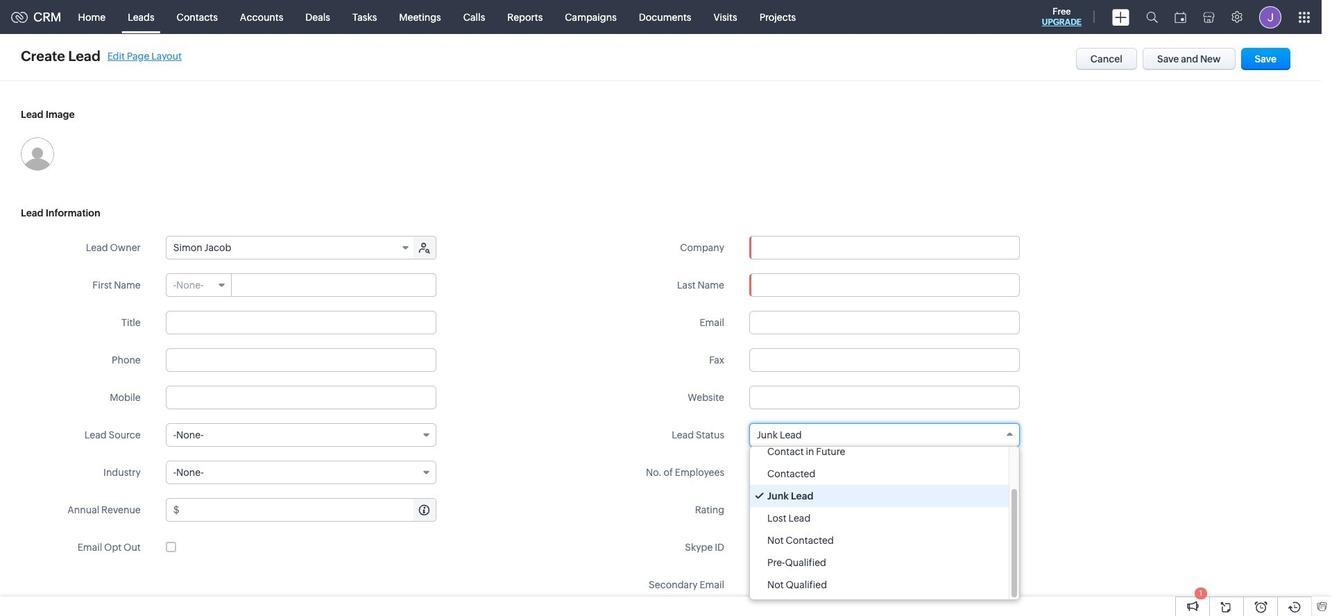 Task type: describe. For each thing, give the bounding box(es) containing it.
3 option from the top
[[750, 485, 1009, 507]]

image image
[[21, 137, 54, 171]]

calendar image
[[1175, 11, 1187, 23]]

2 option from the top
[[750, 463, 1009, 485]]

logo image
[[11, 11, 28, 23]]

search element
[[1138, 0, 1167, 34]]

search image
[[1147, 11, 1159, 23]]

profile element
[[1252, 0, 1291, 34]]



Task type: locate. For each thing, give the bounding box(es) containing it.
None field
[[166, 237, 415, 259], [750, 237, 1020, 259], [166, 274, 232, 296], [166, 423, 436, 447], [750, 423, 1020, 447], [166, 461, 436, 485], [166, 237, 415, 259], [750, 237, 1020, 259], [166, 274, 232, 296], [166, 423, 436, 447], [750, 423, 1020, 447], [166, 461, 436, 485]]

5 option from the top
[[750, 530, 1009, 552]]

create menu image
[[1113, 9, 1130, 25]]

None text field
[[750, 274, 1020, 297], [232, 274, 436, 296], [750, 311, 1020, 335], [166, 348, 436, 372], [750, 348, 1020, 372], [166, 386, 436, 410], [750, 386, 1020, 410], [750, 461, 1020, 485], [182, 499, 436, 521], [750, 536, 1020, 560], [750, 274, 1020, 297], [232, 274, 436, 296], [750, 311, 1020, 335], [166, 348, 436, 372], [750, 348, 1020, 372], [166, 386, 436, 410], [750, 386, 1020, 410], [750, 461, 1020, 485], [182, 499, 436, 521], [750, 536, 1020, 560]]

6 option from the top
[[750, 552, 1009, 574]]

profile image
[[1260, 6, 1282, 28]]

option
[[750, 441, 1009, 463], [750, 463, 1009, 485], [750, 485, 1009, 507], [750, 507, 1009, 530], [750, 530, 1009, 552], [750, 552, 1009, 574], [750, 574, 1009, 596]]

list box
[[750, 441, 1020, 600]]

create menu element
[[1104, 0, 1138, 34]]

None text field
[[750, 237, 1020, 259], [166, 311, 436, 335], [750, 573, 1020, 597], [750, 237, 1020, 259], [166, 311, 436, 335], [750, 573, 1020, 597]]

4 option from the top
[[750, 507, 1009, 530]]

7 option from the top
[[750, 574, 1009, 596]]

1 option from the top
[[750, 441, 1009, 463]]



Task type: vqa. For each thing, say whether or not it's contained in the screenshot.
fourth option from the bottom
yes



